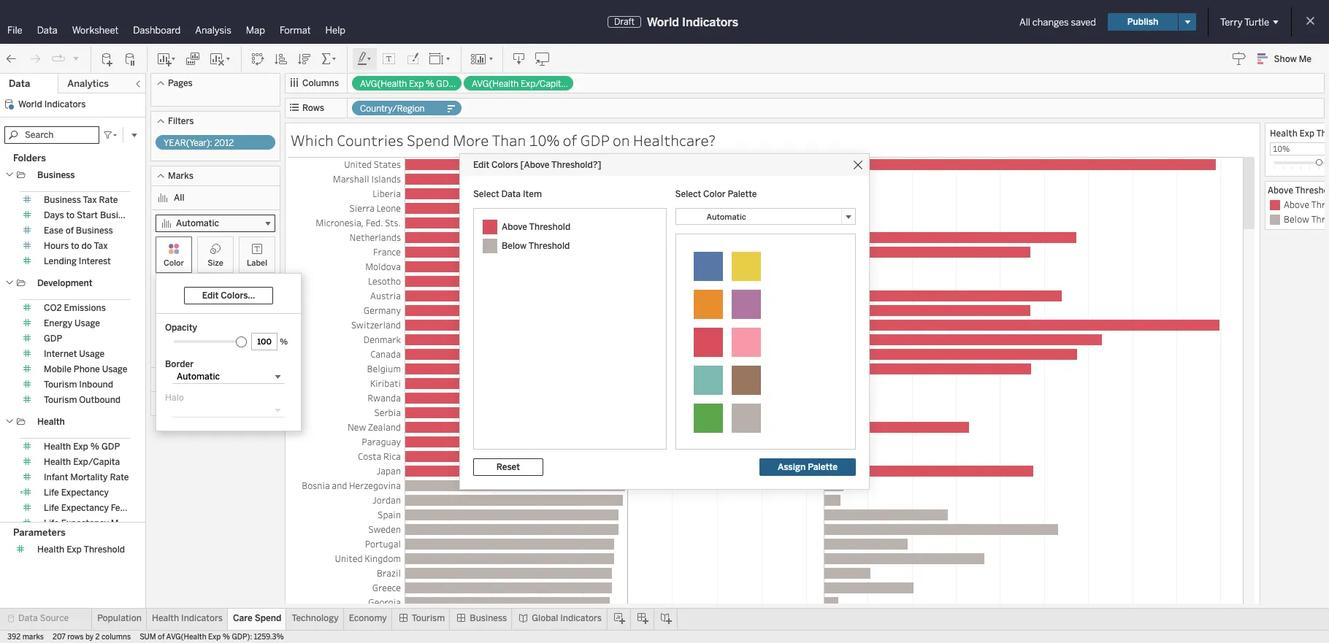 Task type: describe. For each thing, give the bounding box(es) containing it.
item
[[523, 189, 542, 199]]

1 vertical spatial automatic
[[177, 372, 220, 382]]

2 vertical spatial gdp
[[102, 442, 120, 452]]

Costa Rica, Country/Region. Press Space to toggle selection. Press Escape to go back to the left margin. Use arrow keys to navigate headers text field
[[288, 449, 405, 464]]

Marshall Islands, Country/Region. Press Space to toggle selection. Press Escape to go back to the left margin. Use arrow keys to navigate headers text field
[[288, 172, 405, 186]]

select data item
[[474, 189, 542, 199]]

reset
[[497, 463, 520, 473]]

health indicators
[[152, 614, 223, 624]]

totals image
[[321, 52, 338, 66]]

source
[[40, 614, 69, 624]]

to for days
[[66, 210, 75, 221]]

health for health indicators
[[152, 614, 179, 624]]

tooltip
[[203, 300, 228, 309]]

show me
[[1275, 54, 1312, 64]]

ease
[[44, 226, 63, 236]]

mobile phone usage
[[44, 365, 127, 375]]

1 horizontal spatial 10%
[[1274, 143, 1291, 154]]

health exp % gdp
[[44, 442, 120, 452]]

sum of avg(health exp % gdp): 1259.3%
[[140, 634, 284, 642]]

size
[[208, 259, 223, 268]]

life for life expectancy
[[44, 488, 59, 498]]

business tax rate
[[44, 195, 118, 205]]

mobile
[[44, 365, 72, 375]]

days
[[44, 210, 64, 221]]

life expectancy
[[44, 488, 109, 498]]

edit for edit colors...
[[202, 291, 219, 301]]

replay animation image
[[72, 54, 80, 62]]

[above
[[521, 160, 550, 170]]

terry turtle
[[1221, 16, 1270, 27]]

select color palette
[[676, 189, 757, 199]]

exp left the gdp):
[[208, 634, 221, 642]]

parameters
[[13, 527, 66, 538]]

marks
[[168, 171, 194, 181]]

on
[[613, 130, 630, 151]]

health exp threshold
[[37, 545, 125, 555]]

below for below thre
[[1285, 213, 1310, 225]]

all changes saved
[[1020, 16, 1097, 27]]

fit image
[[429, 52, 452, 66]]

usage for energy usage
[[75, 319, 100, 329]]

life expectancy male
[[44, 519, 131, 529]]

above for above threshold
[[502, 222, 528, 232]]

Germany, Country/Region. Press Space to toggle selection. Press Escape to go back to the left margin. Use arrow keys to navigate headers text field
[[288, 303, 405, 318]]

select for select data item
[[474, 189, 500, 199]]

global
[[532, 614, 559, 624]]

1 vertical spatial avg(health exp/capita)
[[174, 399, 275, 409]]

development
[[37, 278, 93, 289]]

0 vertical spatial of
[[563, 130, 577, 151]]

health for health exp threshold
[[37, 545, 64, 555]]

color inside edit colors [above threshold?] dialog
[[704, 189, 726, 199]]

Portugal, Country/Region. Press Space to toggle selection. Press Escape to go back to the left margin. Use arrow keys to navigate headers text field
[[288, 537, 405, 552]]

1 vertical spatial exp/capita)
[[224, 399, 275, 409]]

0 vertical spatial world indicators
[[647, 15, 739, 29]]

reset button
[[474, 459, 544, 476]]

0 horizontal spatial world
[[18, 99, 42, 110]]

all for all changes saved
[[1020, 16, 1031, 27]]

health for health exp % gdp
[[44, 442, 71, 452]]

automatic button
[[676, 208, 856, 226]]

Brazil, Country/Region. Press Space to toggle selection. Press Escape to go back to the left margin. Use arrow keys to navigate headers text field
[[288, 566, 405, 581]]

filters
[[168, 116, 194, 126]]

hours to do tax
[[44, 241, 108, 251]]

2 horizontal spatial gdp
[[581, 130, 610, 151]]

Jordan, Country/Region. Press Space to toggle selection. Press Escape to go back to the left margin. Use arrow keys to navigate headers text field
[[288, 493, 405, 508]]

edit colors [above threshold?] dialog
[[460, 154, 870, 490]]

392
[[7, 634, 21, 642]]

threshold?]
[[552, 160, 602, 170]]

above for above thre
[[1285, 199, 1310, 210]]

by
[[85, 634, 94, 642]]

economy
[[349, 614, 387, 624]]

threshol
[[1296, 184, 1330, 196]]

Serbia, Country/Region. Press Space to toggle selection. Press Escape to go back to the left margin. Use arrow keys to navigate headers text field
[[288, 406, 405, 420]]

health exp/capita
[[44, 457, 120, 468]]

Netherlands, Country/Region. Press Space to toggle selection. Press Escape to go back to the left margin. Use arrow keys to navigate headers text field
[[288, 230, 405, 245]]

Liberia, Country/Region. Press Space to toggle selection. Press Escape to go back to the left margin. Use arrow keys to navigate headers text field
[[288, 186, 405, 201]]

technology
[[292, 614, 339, 624]]

data up replay animation image
[[37, 25, 58, 36]]

392 marks
[[7, 634, 44, 642]]

data guide image
[[1233, 51, 1247, 66]]

health for health exp thr
[[1271, 127, 1299, 139]]

co2 emissions
[[44, 303, 106, 313]]

United Kingdom, Country/Region. Press Space to toggle selection. Press Escape to go back to the left margin. Use arrow keys to navigate headers text field
[[288, 552, 405, 566]]

turtle
[[1245, 16, 1270, 27]]

inbound
[[79, 380, 113, 390]]

columns
[[102, 634, 131, 642]]

business down days to start business
[[76, 226, 113, 236]]

help
[[326, 25, 346, 36]]

Sierra Leone, Country/Region. Press Space to toggle selection. Press Escape to go back to the left margin. Use arrow keys to navigate headers text field
[[288, 201, 405, 216]]

border
[[165, 360, 194, 370]]

hours
[[44, 241, 69, 251]]

pages
[[168, 78, 193, 88]]

exp down format workbook image at the left top of page
[[409, 79, 424, 89]]

2 vertical spatial tourism
[[412, 614, 445, 624]]

exp down threshold?
[[224, 375, 239, 385]]

exp up health exp/capita
[[73, 442, 88, 452]]

of for ease of business
[[66, 226, 74, 236]]

below for below threshold
[[502, 241, 527, 251]]

phone
[[74, 365, 100, 375]]

marks. press enter to open the view data window.. use arrow keys to navigate data visualization elements. image
[[405, 157, 1244, 644]]

Automatic field
[[676, 208, 856, 226]]

threshold for below threshold
[[529, 241, 570, 251]]

show
[[1275, 54, 1298, 64]]

0 horizontal spatial palette
[[728, 189, 757, 199]]

draft
[[615, 17, 635, 27]]

gdp):
[[232, 634, 252, 642]]

Georgia, Country/Region. Press Space to toggle selection. Press Escape to go back to the left margin. Use arrow keys to navigate headers text field
[[288, 596, 405, 610]]

columns
[[303, 78, 339, 88]]

format workbook image
[[406, 52, 420, 66]]

health for health exp/capita
[[44, 457, 71, 468]]

life for life expectancy female
[[44, 503, 59, 514]]

Japan, Country/Region. Press Space to toggle selection. Press Escape to go back to the left margin. Use arrow keys to navigate headers text field
[[288, 464, 405, 479]]

tourism for tourism inbound
[[44, 380, 77, 390]]

above threshold?
[[183, 326, 254, 336]]

usage for internet usage
[[79, 349, 105, 360]]

energy
[[44, 319, 72, 329]]

rows
[[303, 103, 324, 113]]

207 rows by 2 columns
[[53, 634, 131, 642]]

edit for edit colors [above threshold?]
[[474, 160, 490, 170]]

1 horizontal spatial gdp)
[[436, 79, 458, 89]]

data down undo icon
[[9, 78, 30, 89]]

business left global
[[470, 614, 507, 624]]

assign
[[778, 463, 806, 473]]

2012
[[214, 138, 234, 148]]

new data source image
[[100, 52, 115, 66]]

undo image
[[4, 52, 19, 66]]

care
[[233, 614, 253, 624]]

ease of business
[[44, 226, 113, 236]]

0 vertical spatial tax
[[83, 195, 97, 205]]

2
[[95, 634, 100, 642]]

outbound
[[79, 395, 121, 406]]

population
[[97, 614, 142, 624]]

palette inside assign palette button
[[808, 463, 838, 473]]

countries
[[337, 130, 404, 151]]

label
[[247, 259, 268, 268]]

all for all
[[174, 193, 185, 203]]

assign palette
[[778, 463, 838, 473]]

rate for business tax rate
[[99, 195, 118, 205]]

thr
[[1317, 127, 1330, 139]]

more
[[453, 130, 489, 151]]

sorted ascending by average of health exp % gdp within country/region image
[[274, 52, 289, 66]]

show me button
[[1252, 47, 1326, 70]]

% down fit image
[[426, 79, 435, 89]]

% down threshold?
[[242, 375, 251, 385]]

% left the gdp):
[[223, 634, 230, 642]]

threshold?
[[209, 326, 254, 336]]

pause auto updates image
[[123, 52, 138, 66]]

Greece, Country/Region. Press Space to toggle selection. Press Escape to go back to the left margin. Use arrow keys to navigate headers text field
[[288, 581, 405, 596]]

redo image
[[28, 52, 42, 66]]

edit colors...
[[202, 291, 255, 301]]

lending interest
[[44, 256, 111, 267]]

tourism outbound
[[44, 395, 121, 406]]

health exp threshold % gdp slider
[[1316, 159, 1323, 166]]

colors...
[[221, 291, 255, 301]]

1 expectancy from the top
[[61, 488, 109, 498]]

above thre
[[1285, 199, 1330, 210]]

to for hours
[[71, 241, 79, 251]]

publish
[[1128, 17, 1159, 27]]

male
[[111, 519, 131, 529]]

business right start
[[100, 210, 137, 221]]



Task type: vqa. For each thing, say whether or not it's contained in the screenshot.
"Phone" icon
no



Task type: locate. For each thing, give the bounding box(es) containing it.
swap rows and columns image
[[251, 52, 265, 66]]

1 vertical spatial below
[[502, 241, 527, 251]]

0 vertical spatial color
[[704, 189, 726, 199]]

color up automatic button
[[704, 189, 726, 199]]

0 vertical spatial tourism
[[44, 380, 77, 390]]

threshold down above threshold
[[529, 241, 570, 251]]

below threshold
[[502, 241, 570, 251]]

automatic inside automatic button
[[707, 213, 747, 222]]

exp/capita
[[73, 457, 120, 468]]

Moldova, Country/Region. Press Space to toggle selection. Press Escape to go back to the left margin. Use arrow keys to navigate headers text field
[[288, 259, 405, 274]]

emissions
[[64, 303, 106, 313]]

tourism down tourism inbound
[[44, 395, 77, 406]]

all left changes on the right top of the page
[[1020, 16, 1031, 27]]

spend left the more
[[407, 130, 450, 151]]

thre inside option
[[1312, 199, 1330, 210]]

above up below threshold
[[502, 222, 528, 232]]

1 horizontal spatial world indicators
[[647, 15, 739, 29]]

avg(health exp % gdp) down format workbook image at the left top of page
[[360, 79, 458, 89]]

3 life from the top
[[44, 519, 59, 529]]

all
[[1020, 16, 1031, 27], [174, 193, 185, 203]]

10%
[[529, 130, 560, 151], [1274, 143, 1291, 154]]

edit
[[474, 160, 490, 170], [202, 291, 219, 301]]

below thre
[[1285, 213, 1330, 225]]

0 horizontal spatial all
[[174, 193, 185, 203]]

2 vertical spatial life
[[44, 519, 59, 529]]

expectancy up life expectancy male
[[61, 503, 109, 514]]

collapse image
[[134, 80, 142, 88]]

gdp down energy
[[44, 334, 62, 344]]

1 horizontal spatial select
[[676, 189, 702, 199]]

to right days
[[66, 210, 75, 221]]

gdp left on
[[581, 130, 610, 151]]

select down colors
[[474, 189, 500, 199]]

life for life expectancy male
[[44, 519, 59, 529]]

1 horizontal spatial color
[[704, 189, 726, 199]]

1 horizontal spatial of
[[158, 634, 165, 642]]

0 vertical spatial gdp)
[[436, 79, 458, 89]]

avg(health exp % gdp)
[[360, 79, 458, 89], [174, 375, 275, 385]]

palette up automatic field in the top right of the page
[[728, 189, 757, 199]]

0 vertical spatial usage
[[75, 319, 100, 329]]

0 horizontal spatial below
[[502, 241, 527, 251]]

data left item
[[502, 189, 521, 199]]

10% down health exp thr
[[1274, 143, 1291, 154]]

of
[[563, 130, 577, 151], [66, 226, 74, 236], [158, 634, 165, 642]]

0 vertical spatial avg(health exp/capita)
[[472, 79, 570, 89]]

world indicators up search text box
[[18, 99, 86, 110]]

1 horizontal spatial all
[[1020, 16, 1031, 27]]

Kiribati, Country/Region. Press Space to toggle selection. Press Escape to go back to the left margin. Use arrow keys to navigate headers text field
[[288, 376, 405, 391]]

to left the do
[[71, 241, 79, 251]]

usage down emissions
[[75, 319, 100, 329]]

1 horizontal spatial avg(health exp % gdp)
[[360, 79, 458, 89]]

global indicators
[[532, 614, 602, 624]]

Austria, Country/Region. Press Space to toggle selection. Press Escape to go back to the left margin. Use arrow keys to navigate headers text field
[[288, 289, 405, 303]]

infant
[[44, 473, 68, 483]]

tourism
[[44, 380, 77, 390], [44, 395, 77, 406], [412, 614, 445, 624]]

0 vertical spatial thre
[[1312, 199, 1330, 210]]

United States, Country/Region. Press Space to toggle selection. Press Escape to go back to the left margin. Use arrow keys to navigate headers text field
[[288, 157, 405, 172]]

folders
[[13, 153, 46, 164]]

3 expectancy from the top
[[61, 519, 109, 529]]

rate for infant mortality rate
[[110, 473, 129, 483]]

threshold down male
[[84, 545, 125, 555]]

life down life expectancy at the left bottom of page
[[44, 519, 59, 529]]

below thre option
[[1269, 213, 1330, 227]]

% down switzerland, country/region. press space to toggle selection. press escape to go back to the left margin. use arrow keys to navigate headers text field
[[280, 338, 288, 347]]

do
[[82, 241, 92, 251]]

infant mortality rate
[[44, 473, 129, 483]]

automatic down select color palette
[[707, 213, 747, 222]]

expectancy for male
[[61, 519, 109, 529]]

0 vertical spatial edit
[[474, 160, 490, 170]]

colors
[[492, 160, 519, 170]]

1 life from the top
[[44, 488, 59, 498]]

health exp thr
[[1271, 127, 1330, 139]]

0 horizontal spatial select
[[474, 189, 500, 199]]

thre for below thre
[[1312, 213, 1330, 225]]

2 vertical spatial threshold
[[84, 545, 125, 555]]

2 thre from the top
[[1312, 213, 1330, 225]]

gdp) down fit image
[[436, 79, 458, 89]]

0 vertical spatial exp/capita)
[[521, 79, 570, 89]]

data
[[37, 25, 58, 36], [9, 78, 30, 89], [502, 189, 521, 199], [18, 614, 38, 624]]

health for health
[[37, 417, 65, 427]]

rows
[[67, 634, 84, 642]]

0 horizontal spatial automatic
[[177, 372, 220, 382]]

2 vertical spatial usage
[[102, 365, 127, 375]]

health up infant on the bottom
[[44, 457, 71, 468]]

2 expectancy from the top
[[61, 503, 109, 514]]

of right 'sum'
[[158, 634, 165, 642]]

new worksheet image
[[156, 52, 177, 66]]

avg(health exp/capita) down download image
[[472, 79, 570, 89]]

% up exp/capita at bottom left
[[90, 442, 99, 452]]

1 vertical spatial gdp)
[[253, 375, 275, 385]]

download image
[[512, 52, 527, 66]]

edit colors [above threshold?]
[[474, 160, 602, 170]]

spend up 1259.3%
[[255, 614, 282, 624]]

1 vertical spatial threshold
[[529, 241, 570, 251]]

expectancy down "life expectancy female"
[[61, 519, 109, 529]]

1 vertical spatial avg(health exp % gdp)
[[174, 375, 275, 385]]

1 vertical spatial color
[[164, 259, 184, 268]]

Micronesia, Fed. Sts., Country/Region. Press Space to toggle selection. Press Escape to go back to the left margin. Use arrow keys to navigate headers text field
[[288, 216, 405, 230]]

below down above thre option on the right of page
[[1285, 213, 1310, 225]]

replay animation image
[[51, 52, 66, 66]]

mortality
[[70, 473, 108, 483]]

above up above thre option on the right of page
[[1269, 184, 1294, 196]]

1 horizontal spatial below
[[1285, 213, 1310, 225]]

thre down threshol
[[1312, 199, 1330, 210]]

1 horizontal spatial palette
[[808, 463, 838, 473]]

above thre option
[[1269, 198, 1330, 213]]

healthcare?
[[633, 130, 716, 151]]

terry
[[1221, 16, 1243, 27]]

region
[[183, 343, 210, 353]]

0 vertical spatial below
[[1285, 213, 1310, 225]]

above for above threshold?
[[183, 326, 208, 336]]

1 horizontal spatial spend
[[407, 130, 450, 151]]

None text field
[[251, 333, 278, 351]]

0 vertical spatial all
[[1020, 16, 1031, 27]]

edit left colors...
[[202, 291, 219, 301]]

0 vertical spatial gdp
[[581, 130, 610, 151]]

health left the thr at the top
[[1271, 127, 1299, 139]]

color
[[704, 189, 726, 199], [164, 259, 184, 268]]

tax up days to start business
[[83, 195, 97, 205]]

Rwanda, Country/Region. Press Space to toggle selection. Press Escape to go back to the left margin. Use arrow keys to navigate headers text field
[[288, 391, 405, 406]]

data inside edit colors [above threshold?] dialog
[[502, 189, 521, 199]]

palette right assign
[[808, 463, 838, 473]]

edit left colors
[[474, 160, 490, 170]]

1 vertical spatial spend
[[255, 614, 282, 624]]

exp down life expectancy male
[[67, 545, 82, 555]]

207
[[53, 634, 66, 642]]

0 horizontal spatial color
[[164, 259, 184, 268]]

exp/capita)
[[521, 79, 570, 89], [224, 399, 275, 409]]

gdp up exp/capita at bottom left
[[102, 442, 120, 452]]

1 vertical spatial edit
[[202, 291, 219, 301]]

exp left the thr at the top
[[1300, 127, 1315, 139]]

New Zealand, Country/Region. Press Space to toggle selection. Press Escape to go back to the left margin. Use arrow keys to navigate headers text field
[[288, 420, 405, 435]]

0 horizontal spatial 10%
[[529, 130, 560, 151]]

thre inside "option"
[[1312, 213, 1330, 225]]

1 horizontal spatial edit
[[474, 160, 490, 170]]

thre for above thre
[[1312, 199, 1330, 210]]

1 horizontal spatial gdp
[[102, 442, 120, 452]]

0 horizontal spatial gdp
[[44, 334, 62, 344]]

than
[[492, 130, 526, 151]]

life
[[44, 488, 59, 498], [44, 503, 59, 514], [44, 519, 59, 529]]

interest
[[79, 256, 111, 267]]

which
[[291, 130, 334, 151]]

of right ease
[[66, 226, 74, 236]]

above for above threshol
[[1269, 184, 1294, 196]]

1 vertical spatial thre
[[1312, 213, 1330, 225]]

1 thre from the top
[[1312, 199, 1330, 210]]

1 horizontal spatial avg(health exp/capita)
[[472, 79, 570, 89]]

all down marks
[[174, 193, 185, 203]]

year(year):
[[164, 138, 212, 148]]

2 select from the left
[[676, 189, 702, 199]]

below
[[1285, 213, 1310, 225], [502, 241, 527, 251]]

2 horizontal spatial of
[[563, 130, 577, 151]]

of up threshold?]
[[563, 130, 577, 151]]

0 vertical spatial to
[[66, 210, 75, 221]]

avg(health exp % gdp) down region
[[174, 375, 275, 385]]

1 vertical spatial to
[[71, 241, 79, 251]]

life expectancy female
[[44, 503, 140, 514]]

health up 'sum'
[[152, 614, 179, 624]]

gdp) down threshold?
[[253, 375, 275, 385]]

Switzerland, Country/Region. Press Space to toggle selection. Press Escape to go back to the left margin. Use arrow keys to navigate headers text field
[[288, 318, 405, 332]]

2 vertical spatial expectancy
[[61, 519, 109, 529]]

1 vertical spatial world indicators
[[18, 99, 86, 110]]

above threshol
[[1269, 184, 1330, 196]]

France, Country/Region. Press Space to toggle selection. Press Escape to go back to the left margin. Use arrow keys to navigate headers text field
[[288, 245, 405, 259]]

female
[[111, 503, 140, 514]]

internet usage
[[44, 349, 105, 360]]

world right draft
[[647, 15, 680, 29]]

0 vertical spatial life
[[44, 488, 59, 498]]

edit inside button
[[202, 291, 219, 301]]

Belgium, Country/Region. Press Space to toggle selection. Press Escape to go back to the left margin. Use arrow keys to navigate headers text field
[[288, 362, 405, 376]]

clear sheet image
[[209, 52, 232, 66]]

Bosnia and Herzegovina, Country/Region. Press Space to toggle selection. Press Escape to go back to the left margin. Use arrow keys to navigate headers text field
[[288, 479, 405, 493]]

threshold
[[529, 222, 571, 232], [529, 241, 570, 251], [84, 545, 125, 555]]

business
[[37, 170, 75, 180], [44, 195, 81, 205], [100, 210, 137, 221], [76, 226, 113, 236], [470, 614, 507, 624]]

data source
[[18, 614, 69, 624]]

health up health exp/capita
[[44, 442, 71, 452]]

tourism right economy
[[412, 614, 445, 624]]

Search text field
[[4, 126, 99, 144]]

publish button
[[1109, 13, 1179, 31]]

open and edit this workbook in tableau desktop image
[[536, 52, 550, 66]]

Lesotho, Country/Region. Press Space to toggle selection. Press Escape to go back to the left margin. Use arrow keys to navigate headers text field
[[288, 274, 405, 289]]

Paraguay, Country/Region. Press Space to toggle selection. Press Escape to go back to the left margin. Use arrow keys to navigate headers text field
[[288, 435, 405, 449]]

business down folders
[[37, 170, 75, 180]]

1 vertical spatial all
[[174, 193, 185, 203]]

map
[[246, 25, 265, 36]]

1 vertical spatial tourism
[[44, 395, 77, 406]]

business up days
[[44, 195, 81, 205]]

threshold for above threshold
[[529, 222, 571, 232]]

expectancy
[[61, 488, 109, 498], [61, 503, 109, 514], [61, 519, 109, 529]]

0 horizontal spatial edit
[[202, 291, 219, 301]]

1 vertical spatial usage
[[79, 349, 105, 360]]

above inside dialog
[[502, 222, 528, 232]]

changes
[[1033, 16, 1070, 27]]

2 life from the top
[[44, 503, 59, 514]]

lending
[[44, 256, 77, 267]]

usage up the phone
[[79, 349, 105, 360]]

world indicators right draft
[[647, 15, 739, 29]]

life up parameters
[[44, 503, 59, 514]]

world indicators
[[647, 15, 739, 29], [18, 99, 86, 110]]

sorted descending by average of health exp % gdp within country/region image
[[297, 52, 312, 66]]

above inside option
[[1285, 199, 1310, 210]]

format
[[280, 25, 311, 36]]

analytics
[[67, 78, 109, 89]]

1 horizontal spatial exp/capita)
[[521, 79, 570, 89]]

1 vertical spatial of
[[66, 226, 74, 236]]

tourism for tourism outbound
[[44, 395, 77, 406]]

life down infant on the bottom
[[44, 488, 59, 498]]

0 vertical spatial world
[[647, 15, 680, 29]]

of for sum of avg(health exp % gdp): 1259.3%
[[158, 634, 165, 642]]

indicators
[[683, 15, 739, 29], [44, 99, 86, 110], [181, 614, 223, 624], [561, 614, 602, 624]]

0 vertical spatial avg(health exp % gdp)
[[360, 79, 458, 89]]

color up detail
[[164, 259, 184, 268]]

edit inside dialog
[[474, 160, 490, 170]]

above up region
[[183, 326, 208, 336]]

0 horizontal spatial exp/capita)
[[224, 399, 275, 409]]

internet
[[44, 349, 77, 360]]

thre down above thre
[[1312, 213, 1330, 225]]

duplicate image
[[186, 52, 200, 66]]

Spain, Country/Region. Press Space to toggle selection. Press Escape to go back to the left margin. Use arrow keys to navigate headers text field
[[288, 508, 405, 522]]

energy usage
[[44, 319, 100, 329]]

show/hide cards image
[[471, 52, 494, 66]]

tourism down the mobile
[[44, 380, 77, 390]]

usage
[[75, 319, 100, 329], [79, 349, 105, 360], [102, 365, 127, 375]]

show mark labels image
[[382, 52, 397, 66]]

0 vertical spatial expectancy
[[61, 488, 109, 498]]

rate up days to start business
[[99, 195, 118, 205]]

data up 392 marks
[[18, 614, 38, 624]]

rate down exp/capita at bottom left
[[110, 473, 129, 483]]

year(year): 2012
[[164, 138, 234, 148]]

10% up edit colors [above threshold?]
[[529, 130, 560, 151]]

automatic down border
[[177, 372, 220, 382]]

0 horizontal spatial avg(health exp % gdp)
[[174, 375, 275, 385]]

avg(health exp/capita) down border
[[174, 399, 275, 409]]

0 vertical spatial palette
[[728, 189, 757, 199]]

health down parameters
[[37, 545, 64, 555]]

None range field
[[174, 335, 247, 343]]

0 horizontal spatial avg(health exp/capita)
[[174, 399, 275, 409]]

above down above threshol
[[1285, 199, 1310, 210]]

Canada, Country/Region. Press Space to toggle selection. Press Escape to go back to the left margin. Use arrow keys to navigate headers text field
[[288, 347, 405, 362]]

1 vertical spatial rate
[[110, 473, 129, 483]]

0 vertical spatial automatic
[[707, 213, 747, 222]]

saved
[[1072, 16, 1097, 27]]

world up search text box
[[18, 99, 42, 110]]

1 vertical spatial world
[[18, 99, 42, 110]]

below inside edit colors [above threshold?] dialog
[[502, 241, 527, 251]]

select down healthcare?
[[676, 189, 702, 199]]

select for select color palette
[[676, 189, 702, 199]]

assign palette button
[[760, 459, 856, 476]]

0 horizontal spatial of
[[66, 226, 74, 236]]

1 vertical spatial palette
[[808, 463, 838, 473]]

Denmark, Country/Region. Press Space to toggle selection. Press Escape to go back to the left margin. Use arrow keys to navigate headers text field
[[288, 332, 405, 347]]

below inside "option"
[[1285, 213, 1310, 225]]

0 horizontal spatial spend
[[255, 614, 282, 624]]

1 horizontal spatial automatic
[[707, 213, 747, 222]]

tax right the do
[[94, 241, 108, 251]]

health down tourism outbound on the bottom of page
[[37, 417, 65, 427]]

0 horizontal spatial gdp)
[[253, 375, 275, 385]]

expectancy for female
[[61, 503, 109, 514]]

Sweden, Country/Region. Press Space to toggle selection. Press Escape to go back to the left margin. Use arrow keys to navigate headers text field
[[288, 522, 405, 537]]

2 vertical spatial of
[[158, 634, 165, 642]]

country/region
[[360, 104, 425, 114]]

highlight image
[[357, 52, 373, 66]]

expectancy down infant mortality rate in the left bottom of the page
[[61, 488, 109, 498]]

which countries spend more than 10% of gdp on healthcare?
[[291, 130, 716, 151]]

palette
[[728, 189, 757, 199], [808, 463, 838, 473]]

1 vertical spatial expectancy
[[61, 503, 109, 514]]

0 vertical spatial rate
[[99, 195, 118, 205]]

usage up inbound
[[102, 365, 127, 375]]

0 horizontal spatial world indicators
[[18, 99, 86, 110]]

1 select from the left
[[474, 189, 500, 199]]

1 vertical spatial life
[[44, 503, 59, 514]]

marks
[[22, 634, 44, 642]]

tourism inbound
[[44, 380, 113, 390]]

below down above threshold
[[502, 241, 527, 251]]

edit colors... button
[[184, 287, 274, 305]]

1 vertical spatial tax
[[94, 241, 108, 251]]

1 horizontal spatial world
[[647, 15, 680, 29]]

1 vertical spatial gdp
[[44, 334, 62, 344]]

threshold up below threshold
[[529, 222, 571, 232]]

1259.3%
[[254, 634, 284, 642]]

0 vertical spatial spend
[[407, 130, 450, 151]]

0 vertical spatial threshold
[[529, 222, 571, 232]]



